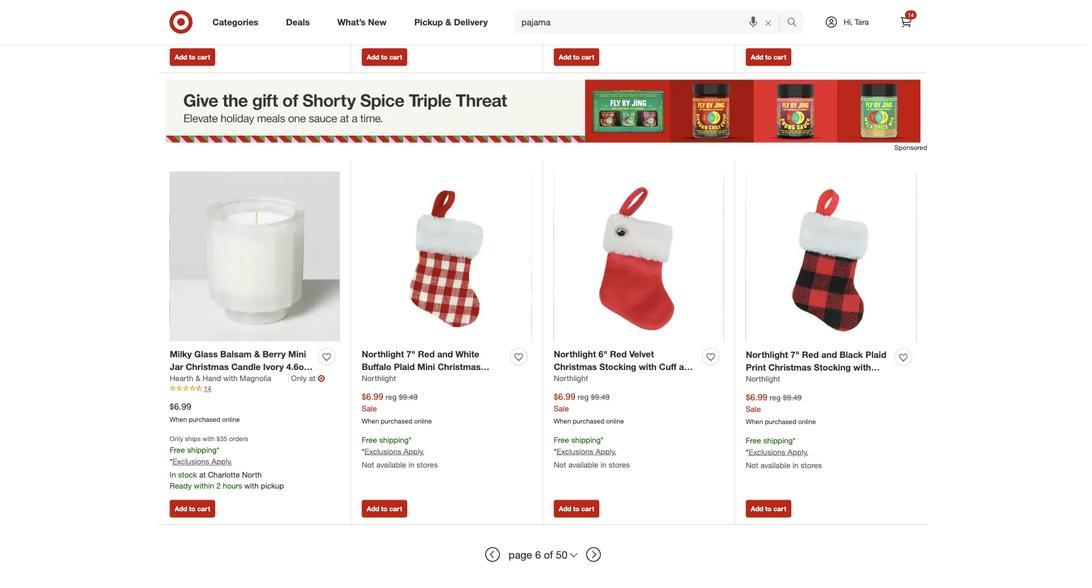 Task type: describe. For each thing, give the bounding box(es) containing it.
& left the hand
[[196, 374, 200, 384]]

deals
[[286, 17, 310, 27]]

* exclusions apply. in stock at  charlotte north ready within 2 hours
[[746, 5, 838, 39]]

faux inside "northlight 7" red and white buffalo plaid mini christmas stocking with faux fur cuff"
[[422, 374, 442, 385]]

free shipping * * exclusions apply. not available in stores for faux
[[746, 436, 822, 471]]

pickup & delivery link
[[405, 10, 502, 34]]

$35
[[217, 435, 227, 444]]

$9.49 for fur
[[783, 393, 802, 403]]

sale for northlight 7" red and black plaid print christmas stocking with faux fur cuff
[[746, 405, 761, 415]]

with inside "northlight 7" red and white buffalo plaid mini christmas stocking with faux fur cuff"
[[401, 374, 419, 385]]

1 not available in stores from the left
[[170, 8, 246, 17]]

accent
[[598, 374, 628, 385]]

* inside * exclusions apply. in stock at  charlotte north ready within 2 hours
[[746, 5, 749, 15]]

page 6 of 50 button
[[504, 543, 583, 568]]

available inside '* exclusions apply. not available at check nearby stores'
[[569, 18, 599, 27]]

sale for northlight 7" red and white buffalo plaid mini christmas stocking with faux fur cuff
[[362, 404, 377, 414]]

only at ¬
[[291, 374, 325, 384]]

magnolia inside milky glass balsam & berry mini jar christmas candle ivory 4.6oz - hearth & hand™ with magnolia
[[266, 374, 304, 385]]

black
[[840, 350, 863, 360]]

red for mini
[[418, 349, 435, 360]]

northlight link for with
[[362, 374, 396, 385]]

online for northlight 7" red and black plaid print christmas stocking with faux fur cuff
[[799, 418, 816, 426]]

magnolia down the candle
[[240, 374, 271, 384]]

buffalo
[[362, 362, 392, 373]]

print
[[746, 362, 766, 373]]

4.6oz
[[286, 362, 309, 373]]

ships
[[185, 435, 201, 444]]

only ships with $35 orders free shipping * * exclusions apply. in stock at  charlotte north ready within 2 hours with pickup
[[170, 435, 284, 491]]

candle
[[231, 362, 261, 373]]

white
[[456, 349, 480, 360]]

bell
[[580, 374, 596, 385]]

when inside $6.99 when purchased online
[[170, 416, 187, 424]]

not inside '* exclusions apply. not available at check nearby stores'
[[554, 18, 566, 27]]

and inside northlight 6" red velvet christmas stocking with cuff and silver bell accent
[[679, 362, 695, 373]]

categories link
[[203, 10, 272, 34]]

0 horizontal spatial 14
[[204, 385, 211, 393]]

in inside only ships with $35 orders free shipping * * exclusions apply. in stock at  charlotte north ready within 2 hours with pickup
[[170, 471, 176, 480]]

cuff inside northlight 6" red velvet christmas stocking with cuff and silver bell accent
[[659, 362, 677, 373]]

when for northlight 7" red and black plaid print christmas stocking with faux fur cuff
[[746, 418, 763, 426]]

& left the hand™
[[207, 374, 213, 385]]

when for northlight 7" red and white buffalo plaid mini christmas stocking with faux fur cuff
[[362, 418, 379, 426]]

and for white
[[437, 349, 453, 360]]

fur inside northlight 7" red and black plaid print christmas stocking with faux fur cuff
[[769, 375, 782, 386]]

with inside northlight 7" red and black plaid print christmas stocking with faux fur cuff
[[854, 362, 872, 373]]

at inside '* exclusions apply. not available at check nearby stores'
[[601, 18, 607, 27]]

$6.99 for northlight 6" red velvet christmas stocking with cuff and silver bell accent
[[554, 392, 576, 403]]

plaid inside northlight 7" red and black plaid print christmas stocking with faux fur cuff
[[866, 350, 887, 360]]

in for northlight 6" red velvet christmas stocking with cuff and silver bell accent
[[601, 461, 607, 470]]

within inside * exclusions apply. in stock at  charlotte north ready within 2 hours
[[770, 29, 791, 39]]

with inside milky glass balsam & berry mini jar christmas candle ivory 4.6oz - hearth & hand™ with magnolia
[[245, 374, 263, 385]]

new
[[368, 17, 387, 27]]

milky glass balsam & berry mini jar christmas candle ivory 4.6oz - hearth & hand™ with magnolia
[[170, 349, 309, 385]]

hi, tara
[[844, 17, 869, 27]]

hours inside * exclusions apply. in stock at  charlotte north ready within 2 hours
[[799, 29, 819, 39]]

6"
[[599, 349, 608, 360]]

at inside only ships with $35 orders free shipping * * exclusions apply. in stock at  charlotte north ready within 2 hours with pickup
[[199, 471, 206, 480]]

search
[[782, 18, 809, 28]]

page 6 of 50
[[509, 549, 568, 562]]

velvet
[[630, 349, 654, 360]]

balsam
[[220, 349, 252, 360]]

apply. inside * exclusions apply. in stock at  charlotte north ready within 2 hours
[[788, 5, 809, 15]]

tara
[[855, 17, 869, 27]]

red for cuff
[[610, 349, 627, 360]]

$6.99 reg $9.49 sale when purchased online for bell
[[554, 392, 624, 426]]

christmas inside "northlight 7" red and white buffalo plaid mini christmas stocking with faux fur cuff"
[[438, 362, 481, 373]]

shipping for bell
[[572, 436, 601, 445]]

northlight 7" red and white buffalo plaid mini christmas stocking with faux fur cuff
[[362, 349, 481, 385]]

northlight 6" red velvet christmas stocking with cuff and silver bell accent
[[554, 349, 695, 385]]

northlight 7" red and black plaid print christmas stocking with faux fur cuff
[[746, 350, 887, 386]]

hearth inside milky glass balsam & berry mini jar christmas candle ivory 4.6oz - hearth & hand™ with magnolia
[[176, 374, 205, 385]]

6
[[535, 549, 541, 562]]

& up the candle
[[254, 349, 260, 360]]

orders
[[229, 435, 248, 444]]

free for northlight 7" red and white buffalo plaid mini christmas stocking with faux fur cuff
[[362, 436, 377, 445]]

purchased inside $6.99 when purchased online
[[189, 416, 220, 424]]

red for christmas
[[802, 350, 819, 360]]

pickup
[[261, 482, 284, 491]]

deals link
[[277, 10, 324, 34]]

7" for christmas
[[791, 350, 800, 360]]

stock inside only ships with $35 orders free shipping * * exclusions apply. in stock at  charlotte north ready within 2 hours with pickup
[[178, 471, 197, 480]]

advertisement region
[[159, 80, 928, 143]]

$9.49 for faux
[[399, 393, 418, 403]]

milky
[[170, 349, 192, 360]]

when for northlight 6" red velvet christmas stocking with cuff and silver bell accent
[[554, 418, 571, 426]]

cuff inside northlight 7" red and black plaid print christmas stocking with faux fur cuff
[[785, 375, 802, 386]]

christmas inside northlight 7" red and black plaid print christmas stocking with faux fur cuff
[[769, 362, 812, 373]]

purchased for northlight 6" red velvet christmas stocking with cuff and silver bell accent
[[573, 418, 605, 426]]

search button
[[782, 10, 809, 36]]

online inside $6.99 when purchased online
[[222, 416, 240, 424]]

northlight for northlight link for with
[[362, 374, 396, 384]]

$6.99 reg $9.49 sale when purchased online for with
[[362, 392, 432, 426]]

50
[[556, 549, 568, 562]]

northlight link for faux
[[746, 374, 780, 385]]

north inside only ships with $35 orders free shipping * * exclusions apply. in stock at  charlotte north ready within 2 hours with pickup
[[242, 471, 262, 480]]

fur inside "northlight 7" red and white buffalo plaid mini christmas stocking with faux fur cuff"
[[444, 374, 458, 385]]

within inside only ships with $35 orders free shipping * * exclusions apply. in stock at  charlotte north ready within 2 hours with pickup
[[194, 482, 214, 491]]

$6.99 for northlight 7" red and white buffalo plaid mini christmas stocking with faux fur cuff
[[362, 392, 383, 403]]

northlight for northlight 6" red velvet christmas stocking with cuff and silver bell accent
[[554, 349, 596, 360]]

online for northlight 7" red and white buffalo plaid mini christmas stocking with faux fur cuff
[[414, 418, 432, 426]]



Task type: vqa. For each thing, say whether or not it's contained in the screenshot.
the topmost ago
no



Task type: locate. For each thing, give the bounding box(es) containing it.
plaid inside "northlight 7" red and white buffalo plaid mini christmas stocking with faux fur cuff"
[[394, 362, 415, 373]]

christmas down 'white'
[[438, 362, 481, 373]]

What can we help you find? suggestions appear below search field
[[515, 10, 790, 34]]

2 horizontal spatial northlight link
[[746, 374, 780, 385]]

within
[[770, 29, 791, 39], [194, 482, 214, 491]]

at left ¬
[[309, 374, 316, 384]]

and
[[437, 349, 453, 360], [822, 350, 837, 360], [679, 362, 695, 373]]

when down print
[[746, 418, 763, 426]]

$6.99 down -
[[170, 402, 191, 412]]

purchased for northlight 7" red and white buffalo plaid mini christmas stocking with faux fur cuff
[[381, 418, 412, 426]]

0 horizontal spatial $9.49
[[399, 393, 418, 403]]

glass
[[194, 349, 218, 360]]

red right 6"
[[610, 349, 627, 360]]

2 horizontal spatial red
[[802, 350, 819, 360]]

ivory
[[263, 362, 284, 373]]

stock
[[755, 18, 774, 28], [178, 471, 197, 480]]

1 vertical spatial plaid
[[394, 362, 415, 373]]

1 horizontal spatial $6.99 reg $9.49 sale when purchased online
[[554, 392, 624, 426]]

$6.99 reg $9.49 sale when purchased online down buffalo
[[362, 392, 432, 426]]

free
[[362, 436, 377, 445], [554, 436, 569, 445], [746, 436, 761, 446], [170, 446, 185, 456]]

northlight inside northlight 7" red and black plaid print christmas stocking with faux fur cuff
[[746, 350, 788, 360]]

0 horizontal spatial fur
[[444, 374, 458, 385]]

$6.99 inside $6.99 when purchased online
[[170, 402, 191, 412]]

$9.49 for accent
[[591, 393, 610, 403]]

1 vertical spatial mini
[[418, 362, 435, 373]]

mini
[[288, 349, 306, 360], [418, 362, 435, 373]]

free inside only ships with $35 orders free shipping * * exclusions apply. in stock at  charlotte north ready within 2 hours with pickup
[[170, 446, 185, 456]]

at
[[601, 18, 607, 27], [776, 18, 782, 28], [309, 374, 316, 384], [199, 471, 206, 480]]

reg down buffalo
[[386, 393, 397, 403]]

when up ships
[[170, 416, 187, 424]]

1 horizontal spatial only
[[291, 374, 307, 384]]

magnolia down ivory
[[266, 374, 304, 385]]

hours inside only ships with $35 orders free shipping * * exclusions apply. in stock at  charlotte north ready within 2 hours with pickup
[[223, 482, 242, 491]]

ready
[[746, 29, 768, 39], [170, 482, 192, 491]]

1 vertical spatial north
[[242, 471, 262, 480]]

what's new link
[[328, 10, 401, 34]]

2 down search on the top of the page
[[793, 29, 797, 39]]

and inside "northlight 7" red and white buffalo plaid mini christmas stocking with faux fur cuff"
[[437, 349, 453, 360]]

cuff inside "northlight 7" red and white buffalo plaid mini christmas stocking with faux fur cuff"
[[460, 374, 477, 385]]

free shipping * * exclusions apply. not available in stores
[[362, 436, 438, 470], [554, 436, 630, 470], [746, 436, 822, 471]]

christmas up silver
[[554, 362, 597, 373]]

northlight 7" red and black plaid print christmas stocking with faux fur cuff image
[[746, 172, 917, 343], [746, 172, 917, 343]]

$6.99 down print
[[746, 393, 768, 403]]

northlight link down print
[[746, 374, 780, 385]]

0 horizontal spatial only
[[170, 435, 183, 444]]

2 not available in stores from the left
[[362, 8, 438, 17]]

0 horizontal spatial mini
[[288, 349, 306, 360]]

plaid right black
[[866, 350, 887, 360]]

0 vertical spatial 14 link
[[894, 10, 919, 34]]

$6.99 reg $9.49 sale when purchased online
[[362, 392, 432, 426], [554, 392, 624, 426], [746, 393, 816, 426]]

charlotte left the "hi,"
[[784, 18, 816, 28]]

1 horizontal spatial ready
[[746, 29, 768, 39]]

check nearby stores button
[[554, 28, 626, 39]]

apply. inside '* exclusions apply. not available at check nearby stores'
[[596, 5, 617, 14]]

1 horizontal spatial fur
[[769, 375, 782, 386]]

0 horizontal spatial cuff
[[460, 374, 477, 385]]

1 horizontal spatial stocking
[[600, 362, 637, 373]]

only left ships
[[170, 435, 183, 444]]

1 horizontal spatial stock
[[755, 18, 774, 28]]

14
[[908, 11, 914, 18], [204, 385, 211, 393]]

free shipping * * exclusions apply. not available in stores for bell
[[554, 436, 630, 470]]

at down ships
[[199, 471, 206, 480]]

red inside "northlight 7" red and white buffalo plaid mini christmas stocking with faux fur cuff"
[[418, 349, 435, 360]]

14 link right tara
[[894, 10, 919, 34]]

sale for northlight 6" red velvet christmas stocking with cuff and silver bell accent
[[554, 404, 569, 414]]

0 horizontal spatial red
[[418, 349, 435, 360]]

0 horizontal spatial free shipping * * exclusions apply. not available in stores
[[362, 436, 438, 470]]

northlight up buffalo
[[362, 349, 404, 360]]

0 vertical spatial ready
[[746, 29, 768, 39]]

northlight up silver
[[554, 349, 596, 360]]

northlight 7" red and white buffalo plaid mini christmas stocking with faux fur cuff link
[[362, 348, 506, 385]]

0 horizontal spatial not available in stores
[[170, 8, 246, 17]]

1 vertical spatial 14 link
[[170, 385, 340, 394]]

exclusions inside '* exclusions apply. not available at check nearby stores'
[[557, 5, 594, 14]]

what's new
[[337, 17, 387, 27]]

reg for with
[[386, 393, 397, 403]]

when down silver
[[554, 418, 571, 426]]

cart
[[197, 53, 210, 61], [389, 53, 402, 61], [582, 53, 595, 61], [774, 53, 787, 61], [197, 505, 210, 514], [389, 505, 402, 514], [582, 505, 595, 514], [774, 505, 787, 514]]

1 horizontal spatial north
[[818, 18, 838, 28]]

1 vertical spatial 2
[[216, 482, 221, 491]]

0 vertical spatial in
[[746, 18, 752, 28]]

northlight link down buffalo
[[362, 374, 396, 385]]

north inside * exclusions apply. in stock at  charlotte north ready within 2 hours
[[818, 18, 838, 28]]

jar
[[170, 362, 183, 373]]

in
[[216, 8, 222, 17], [409, 8, 415, 17], [409, 461, 415, 470], [601, 461, 607, 470], [793, 461, 799, 471]]

shipping inside only ships with $35 orders free shipping * * exclusions apply. in stock at  charlotte north ready within 2 hours with pickup
[[187, 446, 217, 456]]

only inside 'only at ¬'
[[291, 374, 307, 384]]

1 vertical spatial stock
[[178, 471, 197, 480]]

0 horizontal spatial ready
[[170, 482, 192, 491]]

1 horizontal spatial plaid
[[866, 350, 887, 360]]

stores inside '* exclusions apply. not available at check nearby stores'
[[604, 29, 626, 39]]

exclusions apply. link
[[557, 5, 617, 14], [749, 5, 809, 15], [365, 447, 424, 457], [557, 447, 617, 457], [749, 448, 809, 458], [172, 457, 232, 467]]

1 vertical spatial ready
[[170, 482, 192, 491]]

stocking inside northlight 6" red velvet christmas stocking with cuff and silver bell accent
[[600, 362, 637, 373]]

$9.49
[[399, 393, 418, 403], [591, 393, 610, 403], [783, 393, 802, 403]]

ready down ships
[[170, 482, 192, 491]]

0 vertical spatial 2
[[793, 29, 797, 39]]

northlight for northlight link associated with bell
[[554, 374, 588, 384]]

1 horizontal spatial red
[[610, 349, 627, 360]]

2 horizontal spatial $6.99 reg $9.49 sale when purchased online
[[746, 393, 816, 426]]

purchased
[[189, 416, 220, 424], [381, 418, 412, 426], [573, 418, 605, 426], [765, 418, 797, 426]]

northlight 7" red and black plaid print christmas stocking with faux fur cuff link
[[746, 349, 891, 386]]

reg down bell
[[578, 393, 589, 403]]

sale down buffalo
[[362, 404, 377, 414]]

$6.99 down silver
[[554, 392, 576, 403]]

nearby
[[579, 29, 602, 39]]

0 horizontal spatial 7"
[[407, 349, 416, 360]]

hand™
[[216, 374, 243, 385]]

and inside northlight 7" red and black plaid print christmas stocking with faux fur cuff
[[822, 350, 837, 360]]

1 horizontal spatial northlight link
[[554, 374, 588, 385]]

northlight for northlight 7" red and white buffalo plaid mini christmas stocking with faux fur cuff
[[362, 349, 404, 360]]

northlight inside "northlight 7" red and white buffalo plaid mini christmas stocking with faux fur cuff"
[[362, 349, 404, 360]]

stocking inside "northlight 7" red and white buffalo plaid mini christmas stocking with faux fur cuff"
[[362, 374, 399, 385]]

$6.99 reg $9.49 sale when purchased online down bell
[[554, 392, 624, 426]]

14 right tara
[[908, 11, 914, 18]]

1 vertical spatial hours
[[223, 482, 242, 491]]

0 horizontal spatial northlight link
[[362, 374, 396, 385]]

exclusions
[[557, 5, 594, 14], [749, 5, 786, 15], [365, 447, 402, 457], [557, 447, 594, 457], [749, 448, 786, 458], [172, 457, 209, 467]]

only
[[291, 374, 307, 384], [170, 435, 183, 444]]

&
[[446, 17, 452, 27], [254, 349, 260, 360], [196, 374, 200, 384], [207, 374, 213, 385]]

0 vertical spatial charlotte
[[784, 18, 816, 28]]

with inside northlight 6" red velvet christmas stocking with cuff and silver bell accent
[[639, 362, 657, 373]]

0 horizontal spatial $6.99 reg $9.49 sale when purchased online
[[362, 392, 432, 426]]

* exclusions apply. not available at check nearby stores
[[554, 5, 626, 39]]

0 vertical spatial mini
[[288, 349, 306, 360]]

northlight 6" red velvet christmas stocking with cuff and silver bell accent link
[[554, 348, 698, 385]]

christmas
[[186, 362, 229, 373], [438, 362, 481, 373], [554, 362, 597, 373], [769, 362, 812, 373]]

0 horizontal spatial charlotte
[[208, 471, 240, 480]]

berry
[[263, 349, 286, 360]]

0 vertical spatial hours
[[799, 29, 819, 39]]

apply. inside only ships with $35 orders free shipping * * exclusions apply. in stock at  charlotte north ready within 2 hours with pickup
[[212, 457, 232, 467]]

northlight down print
[[746, 375, 780, 384]]

1 vertical spatial within
[[194, 482, 214, 491]]

in for northlight 7" red and white buffalo plaid mini christmas stocking with faux fur cuff
[[409, 461, 415, 470]]

stock inside * exclusions apply. in stock at  charlotte north ready within 2 hours
[[755, 18, 774, 28]]

sponsored
[[895, 143, 928, 152]]

pickup
[[414, 17, 443, 27]]

only for with
[[170, 435, 183, 444]]

$9.49 down northlight 7" red and black plaid print christmas stocking with faux fur cuff
[[783, 393, 802, 403]]

$6.99 when purchased online
[[170, 402, 240, 424]]

exclusions inside * exclusions apply. in stock at  charlotte north ready within 2 hours
[[749, 5, 786, 15]]

$9.49 down accent
[[591, 393, 610, 403]]

what's
[[337, 17, 366, 27]]

delivery
[[454, 17, 488, 27]]

$6.99 for northlight 7" red and black plaid print christmas stocking with faux fur cuff
[[746, 393, 768, 403]]

reg for faux
[[770, 393, 781, 403]]

1 vertical spatial only
[[170, 435, 183, 444]]

hearth
[[170, 374, 193, 384], [176, 374, 205, 385]]

christmas inside milky glass balsam & berry mini jar christmas candle ivory 4.6oz - hearth & hand™ with magnolia
[[186, 362, 229, 373]]

stock down ships
[[178, 471, 197, 480]]

mini inside "northlight 7" red and white buffalo plaid mini christmas stocking with faux fur cuff"
[[418, 362, 435, 373]]

shipping
[[379, 436, 409, 445], [572, 436, 601, 445], [764, 436, 793, 446], [187, 446, 217, 456]]

check
[[554, 29, 576, 39]]

14 link
[[894, 10, 919, 34], [170, 385, 340, 394]]

add to cart button
[[170, 48, 215, 66], [362, 48, 407, 66], [554, 48, 600, 66], [746, 48, 792, 66], [170, 501, 215, 518], [362, 501, 407, 518], [554, 501, 600, 518], [746, 501, 792, 518]]

1 vertical spatial charlotte
[[208, 471, 240, 480]]

1 horizontal spatial hours
[[799, 29, 819, 39]]

hours down search on the top of the page
[[799, 29, 819, 39]]

2 horizontal spatial stocking
[[814, 362, 851, 373]]

only down 4.6oz
[[291, 374, 307, 384]]

free shipping * * exclusions apply. not available in stores for with
[[362, 436, 438, 470]]

and for black
[[822, 350, 837, 360]]

northlight up print
[[746, 350, 788, 360]]

reg for bell
[[578, 393, 589, 403]]

hearth & hand with magnolia link
[[170, 374, 289, 385]]

¬
[[318, 374, 325, 384]]

1 horizontal spatial within
[[770, 29, 791, 39]]

0 horizontal spatial within
[[194, 482, 214, 491]]

0 horizontal spatial north
[[242, 471, 262, 480]]

northlight for northlight 7" red and black plaid print christmas stocking with faux fur cuff
[[746, 350, 788, 360]]

north up pickup
[[242, 471, 262, 480]]

1 horizontal spatial and
[[679, 362, 695, 373]]

charlotte down '$35'
[[208, 471, 240, 480]]

northlight inside northlight 6" red velvet christmas stocking with cuff and silver bell accent
[[554, 349, 596, 360]]

2 horizontal spatial cuff
[[785, 375, 802, 386]]

christmas right print
[[769, 362, 812, 373]]

of
[[544, 549, 553, 562]]

christmas inside northlight 6" red velvet christmas stocking with cuff and silver bell accent
[[554, 362, 597, 373]]

hearth & hand with magnolia
[[170, 374, 271, 384]]

north left the "hi,"
[[818, 18, 838, 28]]

$6.99 reg $9.49 sale when purchased online for faux
[[746, 393, 816, 426]]

shipping for faux
[[764, 436, 793, 446]]

only inside only ships with $35 orders free shipping * * exclusions apply. in stock at  charlotte north ready within 2 hours with pickup
[[170, 435, 183, 444]]

0 horizontal spatial and
[[437, 349, 453, 360]]

1 horizontal spatial 2
[[793, 29, 797, 39]]

northlight link left accent
[[554, 374, 588, 385]]

0 horizontal spatial reg
[[386, 393, 397, 403]]

1 horizontal spatial 14
[[908, 11, 914, 18]]

1 horizontal spatial cuff
[[659, 362, 677, 373]]

apply.
[[596, 5, 617, 14], [788, 5, 809, 15], [404, 447, 424, 457], [596, 447, 617, 457], [788, 448, 809, 458], [212, 457, 232, 467]]

* inside '* exclusions apply. not available at check nearby stores'
[[554, 5, 557, 14]]

charlotte inside only ships with $35 orders free shipping * * exclusions apply. in stock at  charlotte north ready within 2 hours with pickup
[[208, 471, 240, 480]]

0 horizontal spatial plaid
[[394, 362, 415, 373]]

1 horizontal spatial $9.49
[[591, 393, 610, 403]]

0 vertical spatial stock
[[755, 18, 774, 28]]

northlight left accent
[[554, 374, 588, 384]]

1 horizontal spatial 14 link
[[894, 10, 919, 34]]

milky glass balsam & berry mini jar christmas candle ivory 4.6oz - hearth & hand™ with magnolia link
[[170, 348, 314, 385]]

0 horizontal spatial 14 link
[[170, 385, 340, 394]]

christmas up the hand
[[186, 362, 229, 373]]

sale down silver
[[554, 404, 569, 414]]

0 horizontal spatial stocking
[[362, 374, 399, 385]]

0 vertical spatial only
[[291, 374, 307, 384]]

shipping for with
[[379, 436, 409, 445]]

2 horizontal spatial $9.49
[[783, 393, 802, 403]]

northlight for northlight link corresponding to faux
[[746, 375, 780, 384]]

red left black
[[802, 350, 819, 360]]

stock left search "button" on the right of page
[[755, 18, 774, 28]]

northlight down buffalo
[[362, 374, 396, 384]]

0 horizontal spatial faux
[[422, 374, 442, 385]]

plaid
[[866, 350, 887, 360], [394, 362, 415, 373]]

northlight 7" red and white buffalo plaid mini christmas stocking with faux fur cuff image
[[362, 172, 532, 342], [362, 172, 532, 342]]

not
[[170, 8, 182, 17], [362, 8, 374, 17], [554, 18, 566, 27], [362, 461, 374, 470], [554, 461, 566, 470], [746, 461, 759, 471]]

2 inside * exclusions apply. in stock at  charlotte north ready within 2 hours
[[793, 29, 797, 39]]

hours
[[799, 29, 819, 39], [223, 482, 242, 491]]

exclusions inside only ships with $35 orders free shipping * * exclusions apply. in stock at  charlotte north ready within 2 hours with pickup
[[172, 457, 209, 467]]

silver
[[554, 374, 577, 385]]

mini right buffalo
[[418, 362, 435, 373]]

$6.99 reg $9.49 sale when purchased online down print
[[746, 393, 816, 426]]

1 horizontal spatial reg
[[578, 393, 589, 403]]

sale down print
[[746, 405, 761, 415]]

at left search "button" on the right of page
[[776, 18, 782, 28]]

not available in stores
[[170, 8, 246, 17], [362, 8, 438, 17]]

red
[[418, 349, 435, 360], [610, 349, 627, 360], [802, 350, 819, 360]]

plaid right buffalo
[[394, 362, 415, 373]]

to
[[189, 53, 196, 61], [381, 53, 388, 61], [573, 53, 580, 61], [766, 53, 772, 61], [189, 505, 196, 514], [381, 505, 388, 514], [573, 505, 580, 514], [766, 505, 772, 514]]

free for northlight 7" red and black plaid print christmas stocking with faux fur cuff
[[746, 436, 761, 446]]

1 vertical spatial in
[[170, 471, 176, 480]]

2 horizontal spatial reg
[[770, 393, 781, 403]]

stocking
[[600, 362, 637, 373], [814, 362, 851, 373], [362, 374, 399, 385]]

charlotte inside * exclusions apply. in stock at  charlotte north ready within 2 hours
[[784, 18, 816, 28]]

1 horizontal spatial mini
[[418, 362, 435, 373]]

0 vertical spatial 14
[[908, 11, 914, 18]]

2 inside only ships with $35 orders free shipping * * exclusions apply. in stock at  charlotte north ready within 2 hours with pickup
[[216, 482, 221, 491]]

0 vertical spatial within
[[770, 29, 791, 39]]

2 horizontal spatial sale
[[746, 405, 761, 415]]

2 horizontal spatial and
[[822, 350, 837, 360]]

purchased for northlight 7" red and black plaid print christmas stocking with faux fur cuff
[[765, 418, 797, 426]]

1 horizontal spatial in
[[746, 18, 752, 28]]

2 horizontal spatial free shipping * * exclusions apply. not available in stores
[[746, 436, 822, 471]]

within down ships
[[194, 482, 214, 491]]

at inside 'only at ¬'
[[309, 374, 316, 384]]

1 horizontal spatial 7"
[[791, 350, 800, 360]]

0 vertical spatial plaid
[[866, 350, 887, 360]]

ready inside only ships with $35 orders free shipping * * exclusions apply. in stock at  charlotte north ready within 2 hours with pickup
[[170, 482, 192, 491]]

7" inside "northlight 7" red and white buffalo plaid mini christmas stocking with faux fur cuff"
[[407, 349, 416, 360]]

at up nearby
[[601, 18, 607, 27]]

2
[[793, 29, 797, 39], [216, 482, 221, 491]]

pickup & delivery
[[414, 17, 488, 27]]

hours left pickup
[[223, 482, 242, 491]]

ready left search "button" on the right of page
[[746, 29, 768, 39]]

1 horizontal spatial not available in stores
[[362, 8, 438, 17]]

add to cart
[[175, 53, 210, 61], [367, 53, 402, 61], [559, 53, 595, 61], [751, 53, 787, 61], [175, 505, 210, 514], [367, 505, 402, 514], [559, 505, 595, 514], [751, 505, 787, 514]]

0 horizontal spatial stock
[[178, 471, 197, 480]]

$6.99 down buffalo
[[362, 392, 383, 403]]

when
[[170, 416, 187, 424], [362, 418, 379, 426], [554, 418, 571, 426], [746, 418, 763, 426]]

14 down the hand
[[204, 385, 211, 393]]

cuff
[[659, 362, 677, 373], [460, 374, 477, 385], [785, 375, 802, 386]]

stores
[[225, 8, 246, 17], [417, 8, 438, 17], [604, 29, 626, 39], [417, 461, 438, 470], [609, 461, 630, 470], [801, 461, 822, 471]]

& right pickup
[[446, 17, 452, 27]]

14 link down the candle
[[170, 385, 340, 394]]

mini inside milky glass balsam & berry mini jar christmas candle ivory 4.6oz - hearth & hand™ with magnolia
[[288, 349, 306, 360]]

7" inside northlight 7" red and black plaid print christmas stocking with faux fur cuff
[[791, 350, 800, 360]]

northlight
[[362, 349, 404, 360], [554, 349, 596, 360], [746, 350, 788, 360], [362, 374, 396, 384], [554, 374, 588, 384], [746, 375, 780, 384]]

1 horizontal spatial sale
[[554, 404, 569, 414]]

reg down northlight 7" red and black plaid print christmas stocking with faux fur cuff
[[770, 393, 781, 403]]

1 vertical spatial 14
[[204, 385, 211, 393]]

stocking inside northlight 7" red and black plaid print christmas stocking with faux fur cuff
[[814, 362, 851, 373]]

0 horizontal spatial sale
[[362, 404, 377, 414]]

milky glass balsam & berry mini jar christmas candle ivory 4.6oz - hearth & hand™ with magnolia image
[[170, 172, 340, 342], [170, 172, 340, 342]]

1 horizontal spatial charlotte
[[784, 18, 816, 28]]

1 horizontal spatial faux
[[746, 375, 766, 386]]

0 horizontal spatial in
[[170, 471, 176, 480]]

online
[[222, 416, 240, 424], [414, 418, 432, 426], [606, 418, 624, 426], [799, 418, 816, 426]]

*
[[554, 5, 557, 14], [746, 5, 749, 15], [409, 436, 412, 445], [601, 436, 604, 445], [793, 436, 796, 446], [217, 446, 219, 456], [362, 447, 365, 457], [554, 447, 557, 457], [746, 448, 749, 458], [170, 457, 172, 467]]

0 horizontal spatial hours
[[223, 482, 242, 491]]

stocking down black
[[814, 362, 851, 373]]

0 vertical spatial north
[[818, 18, 838, 28]]

red inside northlight 7" red and black plaid print christmas stocking with faux fur cuff
[[802, 350, 819, 360]]

within down search on the top of the page
[[770, 29, 791, 39]]

fur
[[444, 374, 458, 385], [769, 375, 782, 386]]

faux inside northlight 7" red and black plaid print christmas stocking with faux fur cuff
[[746, 375, 766, 386]]

stocking up accent
[[600, 362, 637, 373]]

free for northlight 6" red velvet christmas stocking with cuff and silver bell accent
[[554, 436, 569, 445]]

categories
[[213, 17, 259, 27]]

online for northlight 6" red velvet christmas stocking with cuff and silver bell accent
[[606, 418, 624, 426]]

hi,
[[844, 17, 853, 27]]

add
[[175, 53, 187, 61], [367, 53, 379, 61], [559, 53, 572, 61], [751, 53, 764, 61], [175, 505, 187, 514], [367, 505, 379, 514], [559, 505, 572, 514], [751, 505, 764, 514]]

hand
[[203, 374, 221, 384]]

northlight link for bell
[[554, 374, 588, 385]]

2 down '$35'
[[216, 482, 221, 491]]

7" for mini
[[407, 349, 416, 360]]

0 horizontal spatial 2
[[216, 482, 221, 491]]

north
[[818, 18, 838, 28], [242, 471, 262, 480]]

northlight 6" red velvet christmas stocking with cuff and silver bell accent image
[[554, 172, 724, 342], [554, 172, 724, 342]]

in inside * exclusions apply. in stock at  charlotte north ready within 2 hours
[[746, 18, 752, 28]]

-
[[170, 374, 173, 385]]

ready inside * exclusions apply. in stock at  charlotte north ready within 2 hours
[[746, 29, 768, 39]]

red inside northlight 6" red velvet christmas stocking with cuff and silver bell accent
[[610, 349, 627, 360]]

only for ¬
[[291, 374, 307, 384]]

$9.49 down "northlight 7" red and white buffalo plaid mini christmas stocking with faux fur cuff"
[[399, 393, 418, 403]]

stocking down buffalo
[[362, 374, 399, 385]]

northlight link
[[362, 374, 396, 385], [554, 374, 588, 385], [746, 374, 780, 385]]

page
[[509, 549, 532, 562]]

at inside * exclusions apply. in stock at  charlotte north ready within 2 hours
[[776, 18, 782, 28]]

in for northlight 7" red and black plaid print christmas stocking with faux fur cuff
[[793, 461, 799, 471]]

red left 'white'
[[418, 349, 435, 360]]

1 horizontal spatial free shipping * * exclusions apply. not available in stores
[[554, 436, 630, 470]]

mini up 4.6oz
[[288, 349, 306, 360]]

when down buffalo
[[362, 418, 379, 426]]



